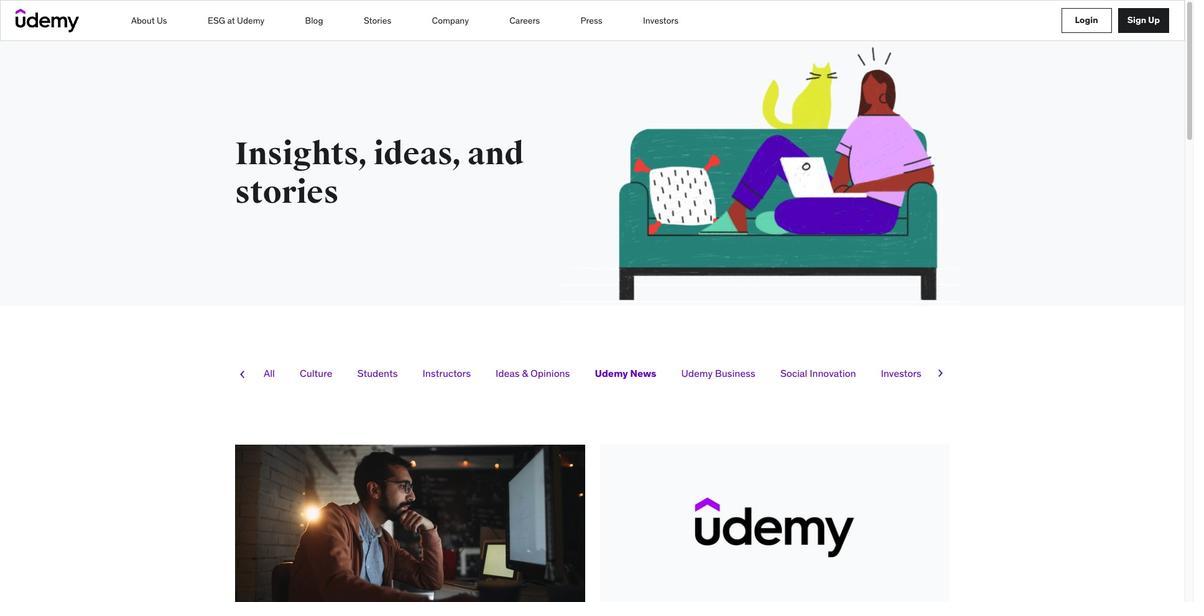 Task type: locate. For each thing, give the bounding box(es) containing it.
social
[[781, 367, 808, 380]]

udemy left the business
[[682, 367, 713, 380]]

and
[[468, 135, 524, 174]]

all link
[[254, 361, 284, 386]]

investors for leftmost investors link
[[643, 15, 679, 26]]

1 vertical spatial investors
[[881, 367, 922, 380]]

udemy for udemy business
[[682, 367, 713, 380]]

sign up link
[[1118, 8, 1170, 33]]

students link
[[348, 361, 407, 386]]

investors
[[643, 15, 679, 26], [881, 367, 922, 380]]

udemy right at
[[237, 15, 265, 26]]

company
[[432, 15, 469, 26]]

ideas & opinions link
[[487, 361, 579, 386]]

company link
[[432, 9, 470, 32]]

udemy left news
[[595, 367, 628, 380]]

0 vertical spatial investors link
[[643, 9, 679, 32]]

udemy for udemy news
[[595, 367, 628, 380]]

insights,
[[235, 135, 368, 174]]

students
[[357, 367, 398, 380]]

udemy inside esg at udemy link
[[237, 15, 265, 26]]

stories
[[364, 15, 391, 26]]

culture link
[[291, 361, 342, 386]]

innovation
[[810, 367, 856, 380]]

1 horizontal spatial investors link
[[872, 361, 931, 386]]

investors link
[[643, 9, 679, 32], [872, 361, 931, 386]]

careers
[[510, 15, 540, 26]]

2 horizontal spatial udemy
[[682, 367, 713, 380]]

stories link
[[363, 9, 392, 32]]

1 horizontal spatial udemy
[[595, 367, 628, 380]]

login link
[[1062, 8, 1112, 33]]

press link
[[580, 9, 603, 32]]

0 horizontal spatial investors
[[643, 15, 679, 26]]

instructors
[[423, 367, 471, 380]]

all
[[264, 367, 275, 380]]

esg
[[208, 15, 225, 26]]

0 vertical spatial investors
[[643, 15, 679, 26]]

udemy inside udemy business link
[[682, 367, 713, 380]]

0 horizontal spatial udemy
[[237, 15, 265, 26]]

about us
[[131, 15, 167, 26]]

business
[[715, 367, 756, 380]]

1 horizontal spatial investors
[[881, 367, 922, 380]]

1 vertical spatial investors link
[[872, 361, 931, 386]]

udemy inside udemy news link
[[595, 367, 628, 380]]

stories
[[235, 174, 339, 212]]

esg at udemy link
[[207, 9, 265, 32]]

about
[[131, 15, 155, 26]]

udemy
[[237, 15, 265, 26], [595, 367, 628, 380], [682, 367, 713, 380]]

&
[[522, 367, 528, 380]]



Task type: vqa. For each thing, say whether or not it's contained in the screenshot.
udemy news link
yes



Task type: describe. For each thing, give the bounding box(es) containing it.
udemy business
[[682, 367, 756, 380]]

udemy image
[[16, 9, 79, 32]]

udemy business link
[[672, 361, 765, 386]]

udemy news
[[595, 367, 657, 380]]

udemy news link
[[586, 361, 666, 386]]

about us link
[[131, 9, 168, 32]]

blog link
[[305, 9, 324, 32]]

social innovation
[[781, 367, 856, 380]]

culture
[[300, 367, 333, 380]]

at
[[227, 15, 235, 26]]

sign up
[[1128, 14, 1160, 26]]

blog
[[305, 15, 323, 26]]

opinions
[[531, 367, 570, 380]]

up
[[1149, 14, 1160, 26]]

us
[[157, 15, 167, 26]]

press
[[581, 15, 603, 26]]

ideas
[[496, 367, 520, 380]]

instructors link
[[413, 361, 480, 386]]

0 horizontal spatial investors link
[[643, 9, 679, 32]]

investors for the rightmost investors link
[[881, 367, 922, 380]]

login
[[1075, 14, 1099, 26]]

social innovation link
[[771, 361, 866, 386]]

news
[[630, 367, 657, 380]]

insights, ideas, and stories
[[235, 135, 524, 212]]

careers link
[[509, 9, 541, 32]]

esg at udemy
[[208, 15, 265, 26]]

ideas,
[[374, 135, 462, 174]]

ideas & opinions
[[496, 367, 570, 380]]

sign
[[1128, 14, 1147, 26]]



